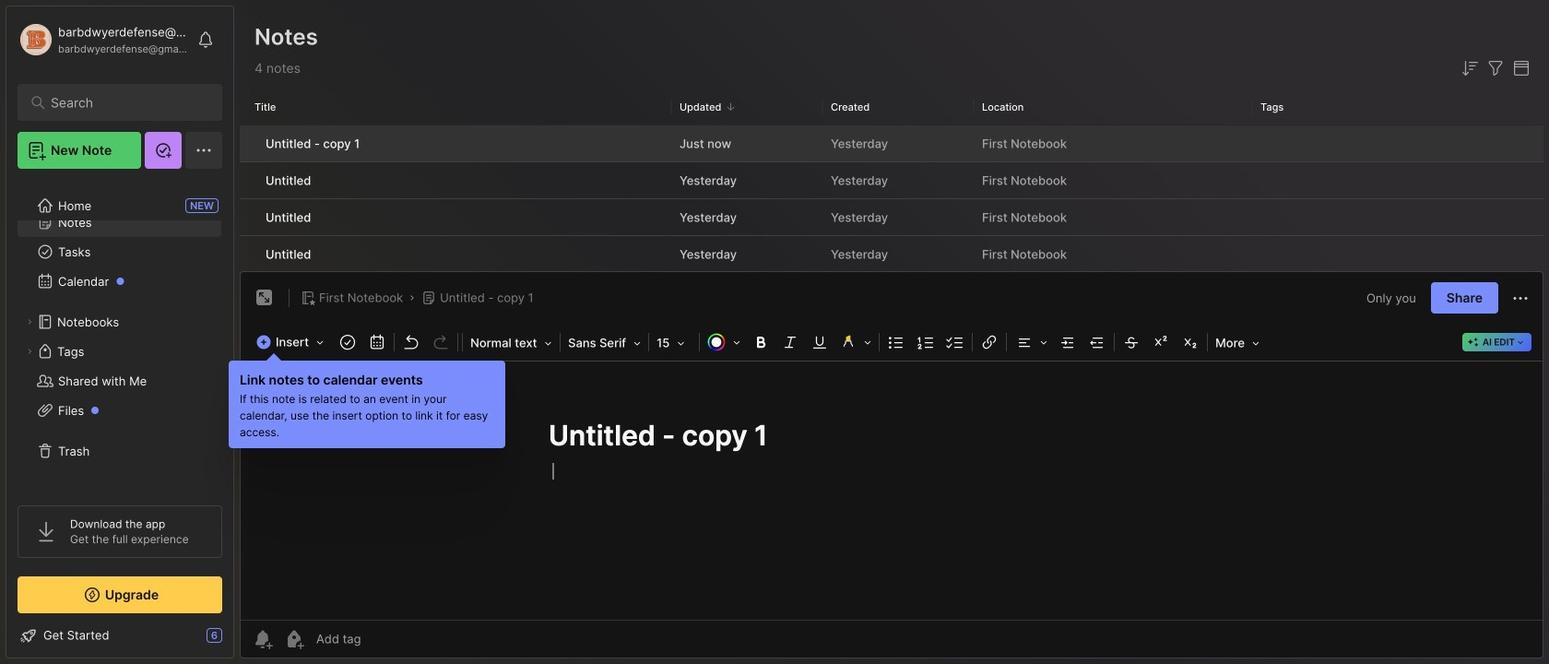 Task type: locate. For each thing, give the bounding box(es) containing it.
superscript image
[[1149, 329, 1174, 355]]

task image
[[335, 329, 361, 355]]

main element
[[0, 0, 240, 664]]

tree
[[6, 178, 233, 489]]

numbered list image
[[913, 329, 939, 355]]

subscript image
[[1178, 329, 1204, 355]]

none search field inside main element
[[51, 91, 198, 113]]

bold image
[[748, 329, 774, 355]]

add tag image
[[283, 628, 305, 650]]

font family image
[[563, 330, 647, 354]]

insert link image
[[977, 329, 1003, 355]]

font color image
[[702, 329, 746, 355]]

heading level image
[[465, 330, 558, 354]]

None search field
[[51, 91, 198, 113]]

alignment image
[[1009, 329, 1053, 355]]

row group
[[240, 125, 1544, 274]]

checklist image
[[943, 329, 969, 355]]

highlight image
[[835, 329, 877, 355]]

calendar event image
[[364, 329, 390, 355]]

expand notebooks image
[[24, 316, 35, 327]]

bulleted list image
[[884, 329, 910, 355]]

insert image
[[252, 330, 333, 354]]

tree inside main element
[[6, 178, 233, 489]]

outdent image
[[1085, 329, 1111, 355]]

underline image
[[807, 329, 833, 355]]



Task type: describe. For each thing, give the bounding box(es) containing it.
note window element
[[240, 271, 1544, 659]]

Note Editor text field
[[241, 361, 1543, 620]]

font size image
[[651, 330, 697, 354]]

expand note image
[[254, 287, 276, 309]]

add a reminder image
[[252, 628, 274, 650]]

italic image
[[778, 329, 804, 355]]

indent image
[[1055, 329, 1081, 355]]

undo image
[[399, 329, 424, 355]]

strikethrough image
[[1119, 329, 1145, 355]]

Search text field
[[51, 94, 198, 112]]

more image
[[1210, 330, 1266, 354]]

expand tags image
[[24, 346, 35, 357]]



Task type: vqa. For each thing, say whether or not it's contained in the screenshot.
Insert image
yes



